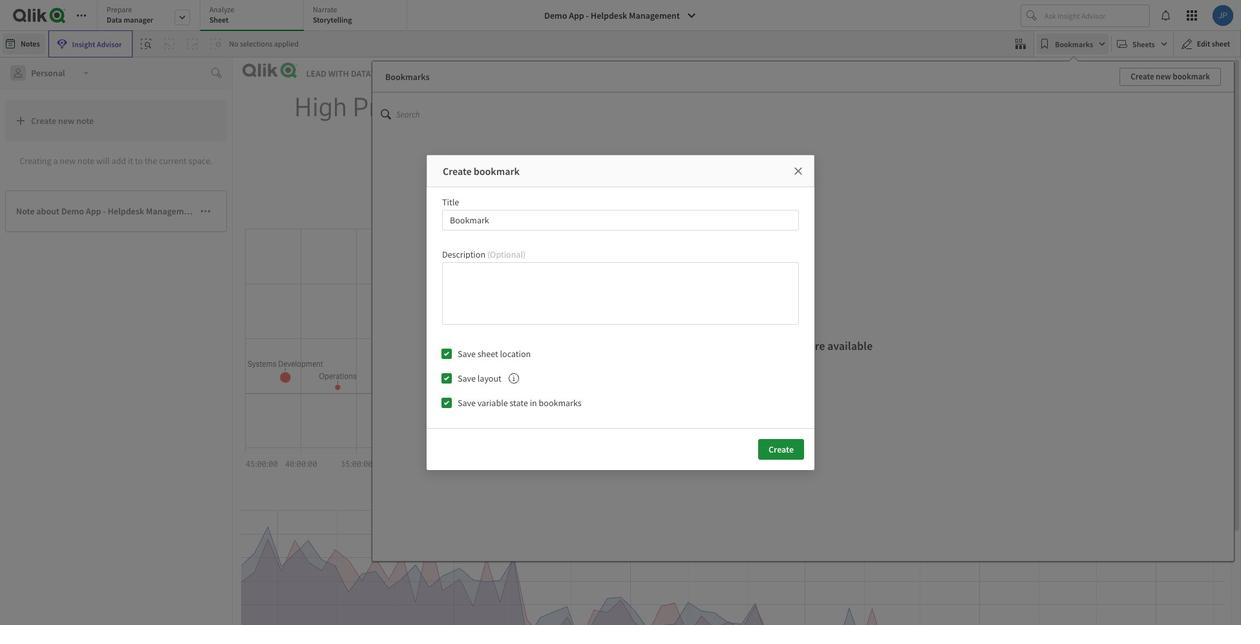 Task type: vqa. For each thing, say whether or not it's contained in the screenshot.
owner DROPDOWN BUTTON within the Filters REGION
no



Task type: locate. For each thing, give the bounding box(es) containing it.
low priority cases button
[[901, 89, 1225, 183]]

bookmarks left are
[[750, 339, 807, 353]]

high
[[545, 203, 564, 216]]

create for create
[[769, 444, 794, 456]]

new down sheets button
[[1156, 71, 1171, 82]]

0 horizontal spatial priority
[[352, 90, 436, 124]]

note
[[76, 115, 94, 127], [77, 155, 95, 167]]

1 vertical spatial new
[[58, 115, 74, 127]]

data
[[107, 15, 122, 25]]

sheet for save
[[478, 349, 498, 360]]

0 horizontal spatial bookmark
[[474, 165, 520, 178]]

new for bookmark
[[1156, 71, 1171, 82]]

1 vertical spatial -
[[103, 206, 106, 217]]

state
[[510, 398, 528, 409]]

0 vertical spatial bookmarks
[[750, 339, 807, 353]]

current
[[159, 155, 187, 167]]

helpdesk
[[591, 10, 627, 21], [108, 206, 144, 217]]

sheet
[[209, 15, 229, 25]]

search notes image
[[211, 68, 222, 78]]

1 vertical spatial demo
[[61, 206, 84, 217]]

0 vertical spatial bookmarks
[[1055, 39, 1093, 49]]

description
[[442, 249, 486, 261]]

new right a
[[60, 155, 76, 167]]

1 vertical spatial management
[[146, 206, 197, 217]]

bookmarks inside "button"
[[1055, 39, 1093, 49]]

in
[[530, 398, 537, 409]]

0 horizontal spatial management
[[146, 206, 197, 217]]

save layout
[[458, 373, 502, 385]]

create bookmark
[[443, 165, 520, 178]]

save sheet location
[[458, 349, 531, 360]]

bookmark down edit
[[1173, 71, 1210, 82]]

cases inside medium priority cases 142
[[791, 90, 859, 124]]

number
[[499, 203, 533, 216]]

0 vertical spatial management
[[629, 10, 680, 21]]

create
[[1131, 71, 1154, 82], [31, 115, 56, 127], [443, 165, 472, 178], [769, 444, 794, 456]]

0 vertical spatial no
[[229, 39, 238, 48]]

tab list
[[97, 0, 412, 32]]

save left layout
[[458, 373, 476, 385]]

it
[[128, 155, 133, 167]]

0 vertical spatial app
[[569, 10, 584, 21]]

bookmark
[[1173, 71, 1210, 82], [474, 165, 520, 178]]

note about demo app - helpdesk management (november 16, 2023)
[[16, 206, 279, 217]]

bookmarks right in
[[539, 398, 582, 409]]

0 vertical spatial new
[[1156, 71, 1171, 82]]

1 horizontal spatial demo
[[544, 10, 567, 21]]

1 horizontal spatial app
[[569, 10, 584, 21]]

(november
[[199, 206, 242, 217]]

Description(Optional) text field
[[442, 263, 799, 325]]

management inside demo app - helpdesk management 'button'
[[629, 10, 680, 21]]

prepare
[[107, 5, 132, 14]]

high
[[294, 90, 347, 124]]

0 vertical spatial demo
[[544, 10, 567, 21]]

create new note
[[31, 115, 94, 127]]

bookmarks inside create bookmark dialog
[[539, 398, 582, 409]]

1 vertical spatial no
[[734, 339, 748, 353]]

new
[[1156, 71, 1171, 82], [58, 115, 74, 127], [60, 155, 76, 167]]

1 horizontal spatial bookmark
[[1173, 71, 1210, 82]]

1 save from the top
[[458, 349, 476, 360]]

sheet inside create bookmark dialog
[[478, 349, 498, 360]]

edit sheet
[[1197, 39, 1230, 48]]

0 horizontal spatial sheet
[[478, 349, 498, 360]]

creating a new note will add it to the current space.
[[20, 155, 212, 167]]

0 horizontal spatial helpdesk
[[108, 206, 144, 217]]

note inside button
[[76, 115, 94, 127]]

bookmarks up high priority cases 72 on the top of the page
[[385, 71, 430, 82]]

management inside note about demo app - helpdesk management (november 16, 2023) button
[[146, 206, 197, 217]]

application
[[0, 0, 1241, 626]]

0 vertical spatial sheet
[[1212, 39, 1230, 48]]

2 priority from the left
[[702, 90, 786, 124]]

1 vertical spatial app
[[86, 206, 101, 217]]

demo
[[544, 10, 567, 21], [61, 206, 84, 217]]

narrate storytelling
[[313, 5, 352, 25]]

high priority cases 72
[[294, 90, 509, 182]]

bookmark up open cases vs duration * bubble size represents number of high priority open cases
[[474, 165, 520, 178]]

include the layout, for example, sorting and presentation of charts image
[[509, 374, 519, 384]]

0 horizontal spatial -
[[103, 206, 106, 217]]

medium priority cases 142
[[606, 90, 859, 182]]

0 vertical spatial note
[[76, 115, 94, 127]]

1 horizontal spatial -
[[586, 10, 589, 21]]

2 vertical spatial save
[[458, 398, 476, 409]]

close image
[[793, 166, 804, 176]]

1 horizontal spatial no
[[734, 339, 748, 353]]

note up creating a new note will add it to the current space.
[[76, 115, 94, 127]]

1 vertical spatial bookmark
[[474, 165, 520, 178]]

priority inside medium priority cases 142
[[702, 90, 786, 124]]

3 save from the top
[[458, 398, 476, 409]]

cases inside low priority cases button
[[1100, 90, 1168, 124]]

0 vertical spatial -
[[586, 10, 589, 21]]

142
[[692, 124, 772, 182]]

sheet for edit
[[1212, 39, 1230, 48]]

title
[[442, 197, 459, 208]]

priority inside high priority cases 72
[[352, 90, 436, 124]]

72
[[375, 124, 428, 182]]

open
[[529, 189, 554, 203]]

bubble
[[403, 203, 432, 216]]

0 horizontal spatial no
[[229, 39, 238, 48]]

1 horizontal spatial priority
[[702, 90, 786, 124]]

0 horizontal spatial demo
[[61, 206, 84, 217]]

3 priority from the left
[[1012, 90, 1095, 124]]

1 horizontal spatial helpdesk
[[591, 10, 627, 21]]

save variable state in bookmarks
[[458, 398, 582, 409]]

bookmarks
[[1055, 39, 1093, 49], [385, 71, 430, 82]]

sheet
[[1212, 39, 1230, 48], [478, 349, 498, 360]]

save left variable
[[458, 398, 476, 409]]

save
[[458, 349, 476, 360], [458, 373, 476, 385], [458, 398, 476, 409]]

0 horizontal spatial app
[[86, 206, 101, 217]]

sheet inside button
[[1212, 39, 1230, 48]]

1 vertical spatial helpdesk
[[108, 206, 144, 217]]

0 vertical spatial bookmark
[[1173, 71, 1210, 82]]

2 horizontal spatial priority
[[1012, 90, 1095, 124]]

priority
[[566, 203, 597, 216]]

cases for high priority cases 72
[[441, 90, 509, 124]]

1 vertical spatial bookmarks
[[385, 71, 430, 82]]

1 horizontal spatial bookmarks
[[1055, 39, 1093, 49]]

*
[[396, 203, 401, 216]]

space.
[[189, 155, 212, 167]]

personal
[[31, 67, 65, 79]]

low
[[958, 90, 1007, 124]]

demo inside 'button'
[[544, 10, 567, 21]]

save up save layout
[[458, 349, 476, 360]]

demo app - helpdesk management
[[544, 10, 680, 21]]

0 vertical spatial save
[[458, 349, 476, 360]]

layout
[[478, 373, 502, 385]]

edit sheet button
[[1173, 30, 1241, 58]]

notes
[[21, 39, 40, 48]]

no
[[229, 39, 238, 48], [734, 339, 748, 353]]

- inside button
[[103, 206, 106, 217]]

1 horizontal spatial management
[[629, 10, 680, 21]]

sheet right edit
[[1212, 39, 1230, 48]]

bookmarks
[[750, 339, 807, 353], [539, 398, 582, 409]]

next sheet: performance image
[[1205, 66, 1216, 76]]

1 vertical spatial note
[[77, 155, 95, 167]]

0 vertical spatial helpdesk
[[591, 10, 627, 21]]

vs
[[586, 189, 596, 203]]

1 vertical spatial bookmarks
[[539, 398, 582, 409]]

represents
[[452, 203, 497, 216]]

2 save from the top
[[458, 373, 476, 385]]

1 vertical spatial sheet
[[478, 349, 498, 360]]

cases
[[441, 90, 509, 124], [791, 90, 859, 124], [1100, 90, 1168, 124], [556, 189, 584, 203]]

cases inside high priority cases 72
[[441, 90, 509, 124]]

-
[[586, 10, 589, 21], [103, 206, 106, 217]]

will
[[96, 155, 110, 167]]

tab list containing prepare
[[97, 0, 412, 32]]

helpdesk inside button
[[108, 206, 144, 217]]

new down "personal" button
[[58, 115, 74, 127]]

note left 'will'
[[77, 155, 95, 167]]

1 horizontal spatial sheet
[[1212, 39, 1230, 48]]

16,
[[244, 206, 256, 217]]

open cases vs duration * bubble size represents number of high priority open cases
[[396, 189, 646, 216]]

app
[[569, 10, 584, 21], [86, 206, 101, 217]]

personal button
[[5, 63, 96, 83]]

cases
[[622, 203, 646, 216]]

sheet up layout
[[478, 349, 498, 360]]

notes button
[[3, 34, 45, 54]]

bookmarks down the ask insight advisor text field
[[1055, 39, 1093, 49]]

about
[[36, 206, 59, 217]]

0 horizontal spatial bookmarks
[[539, 398, 582, 409]]

1 vertical spatial save
[[458, 373, 476, 385]]

save for save sheet location
[[458, 349, 476, 360]]

open
[[599, 203, 620, 216]]

priority
[[352, 90, 436, 124], [702, 90, 786, 124], [1012, 90, 1095, 124]]

1 priority from the left
[[352, 90, 436, 124]]



Task type: describe. For each thing, give the bounding box(es) containing it.
edit
[[1197, 39, 1211, 48]]

2 vertical spatial new
[[60, 155, 76, 167]]

Title text field
[[442, 210, 799, 231]]

application containing 72
[[0, 0, 1241, 626]]

create bookmark dialog
[[427, 155, 815, 471]]

medium
[[606, 90, 697, 124]]

helpdesk inside 'button'
[[591, 10, 627, 21]]

2023)
[[258, 206, 279, 217]]

storytelling
[[313, 15, 352, 25]]

priority for 142
[[702, 90, 786, 124]]

analyze
[[209, 5, 234, 14]]

no for no selections applied
[[229, 39, 238, 48]]

app inside 'button'
[[569, 10, 584, 21]]

priority for 72
[[352, 90, 436, 124]]

duration
[[598, 189, 640, 203]]

Search text field
[[396, 102, 1231, 127]]

manager
[[124, 15, 153, 25]]

narrate
[[313, 5, 337, 14]]

cases for low priority cases
[[1100, 90, 1168, 124]]

demo app - helpdesk management button
[[537, 5, 705, 26]]

create for create bookmark
[[443, 165, 472, 178]]

size
[[434, 203, 450, 216]]

the
[[145, 155, 157, 167]]

selections tool image
[[1016, 39, 1026, 49]]

no bookmarks are available
[[734, 339, 873, 353]]

create for create new bookmark
[[1131, 71, 1154, 82]]

sheets
[[1133, 39, 1155, 49]]

app inside button
[[86, 206, 101, 217]]

create new bookmark
[[1131, 71, 1210, 82]]

0 horizontal spatial bookmarks
[[385, 71, 430, 82]]

cases for medium priority cases 142
[[791, 90, 859, 124]]

available
[[828, 339, 873, 353]]

creating
[[20, 155, 51, 167]]

priority inside button
[[1012, 90, 1095, 124]]

new for note
[[58, 115, 74, 127]]

note
[[16, 206, 35, 217]]

analyze sheet
[[209, 5, 234, 25]]

variable
[[478, 398, 508, 409]]

bookmark inside create bookmark dialog
[[474, 165, 520, 178]]

create new bookmark button
[[1120, 68, 1221, 86]]

location
[[500, 349, 531, 360]]

low priority cases
[[958, 90, 1168, 124]]

cases inside open cases vs duration * bubble size represents number of high priority open cases
[[556, 189, 584, 203]]

no selections applied
[[229, 39, 299, 48]]

a
[[53, 155, 58, 167]]

1 horizontal spatial bookmarks
[[750, 339, 807, 353]]

sheets button
[[1115, 34, 1171, 54]]

applied
[[274, 39, 299, 48]]

create for create new note
[[31, 115, 56, 127]]

demo inside button
[[61, 206, 84, 217]]

(optional)
[[487, 249, 526, 261]]

create new note button
[[5, 100, 227, 142]]

selections
[[240, 39, 273, 48]]

prepare data manager
[[107, 5, 153, 25]]

save for save layout
[[458, 373, 476, 385]]

description (optional)
[[442, 249, 526, 261]]

of
[[535, 203, 543, 216]]

are
[[809, 339, 825, 353]]

create button
[[758, 440, 804, 460]]

add
[[112, 155, 126, 167]]

save for save variable state in bookmarks
[[458, 398, 476, 409]]

bookmarks button
[[1037, 34, 1109, 54]]

note about demo app - helpdesk management (november 16, 2023) button
[[5, 191, 279, 232]]

- inside 'button'
[[586, 10, 589, 21]]

bookmark inside create new bookmark button
[[1173, 71, 1210, 82]]

Ask Insight Advisor text field
[[1042, 5, 1150, 26]]

no for no bookmarks are available
[[734, 339, 748, 353]]

to
[[135, 155, 143, 167]]



